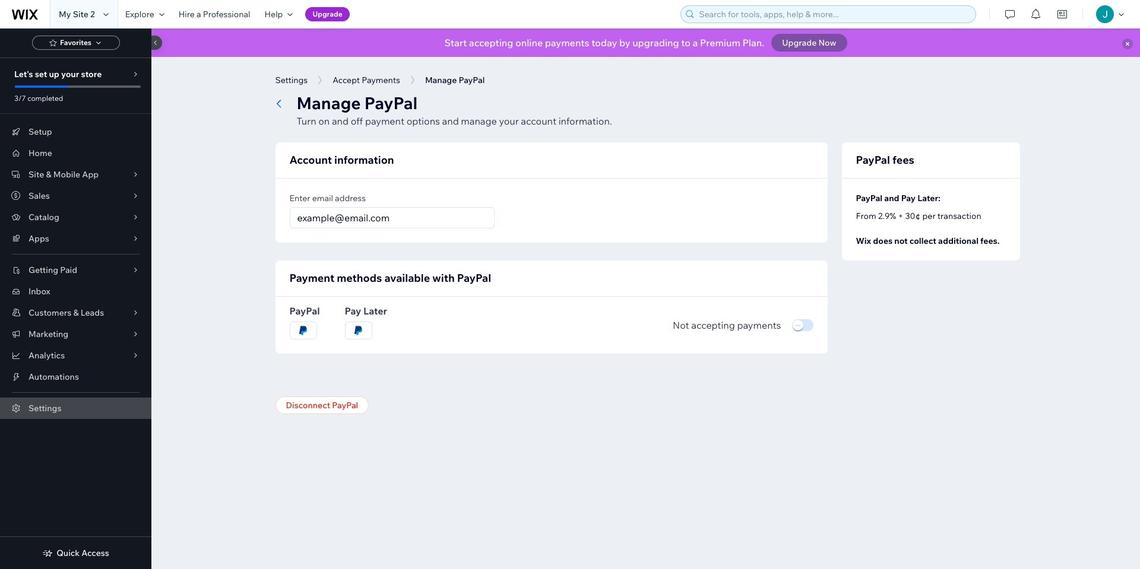 Task type: locate. For each thing, give the bounding box(es) containing it.
None field
[[294, 208, 490, 228]]

2 paypal image from the left
[[345, 324, 371, 337]]

paypal image
[[290, 324, 316, 337], [345, 324, 371, 337]]

0 horizontal spatial paypal image
[[290, 324, 316, 337]]

1 paypal image from the left
[[290, 324, 316, 337]]

1 horizontal spatial paypal image
[[345, 324, 371, 337]]

alert
[[151, 29, 1140, 57]]



Task type: vqa. For each thing, say whether or not it's contained in the screenshot.
blog overview.dealer.customize post page.title image
no



Task type: describe. For each thing, give the bounding box(es) containing it.
sidebar element
[[0, 29, 162, 570]]

Search for tools, apps, help & more... field
[[696, 6, 972, 23]]



